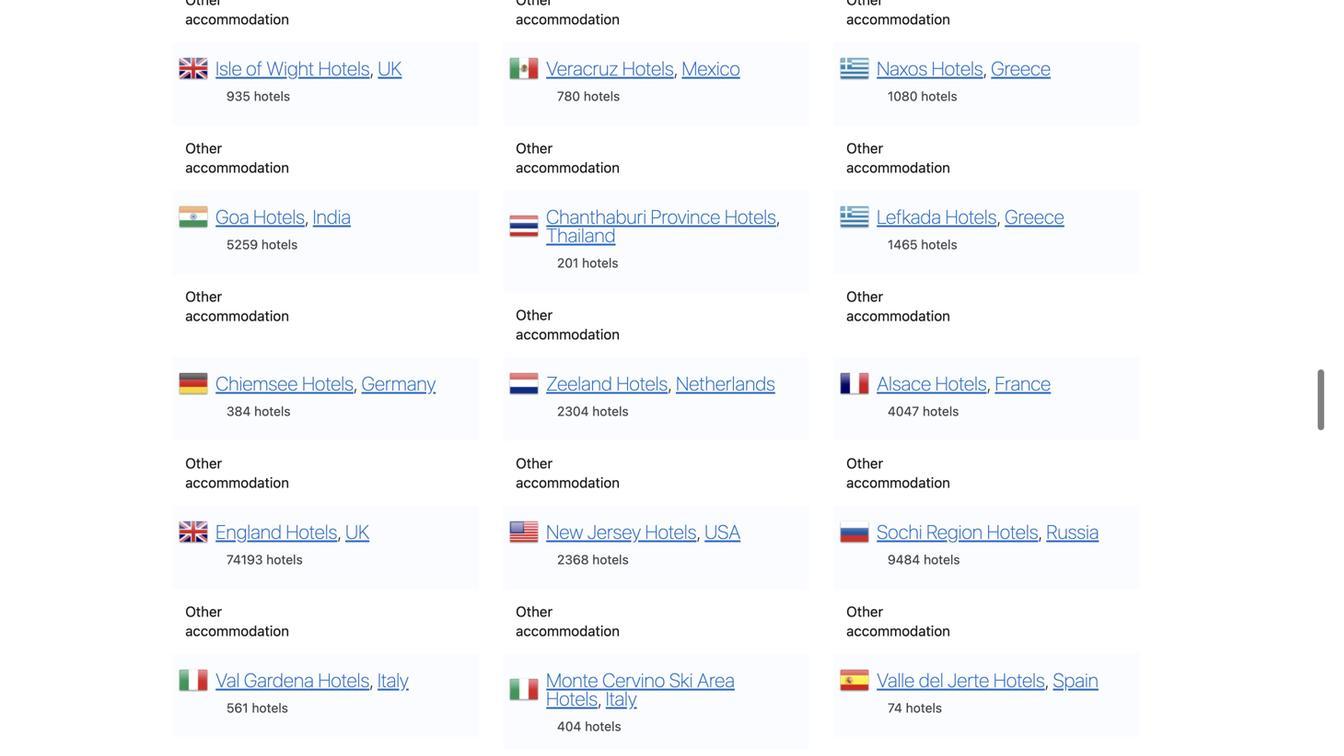 Task type: vqa. For each thing, say whether or not it's contained in the screenshot.


Task type: locate. For each thing, give the bounding box(es) containing it.
other accommodation up val
[[185, 580, 289, 616]]

hotels inside naxos hotels , greece 1080 hotels
[[922, 65, 958, 80]]

other accommodation up zeeland
[[516, 283, 620, 319]]

other accommodation for sochi
[[847, 580, 951, 616]]

other accommodation up valle
[[847, 580, 951, 616]]

val gardena hotels , italy 561 hotels
[[216, 645, 409, 692]]

1 vertical spatial uk link
[[346, 497, 370, 520]]

thailand
[[547, 200, 616, 223]]

hotels
[[254, 65, 290, 80], [584, 65, 620, 80], [922, 65, 958, 80], [262, 214, 298, 229], [922, 214, 958, 229], [582, 232, 619, 247], [254, 380, 291, 396], [593, 380, 629, 396], [923, 380, 959, 396], [266, 529, 303, 544], [593, 529, 629, 544], [924, 529, 960, 544], [252, 677, 288, 692], [906, 677, 943, 692], [585, 695, 622, 711]]

accommodation up goa
[[185, 136, 289, 152]]

del
[[919, 645, 944, 668]]

chanthaburi province hotels , thailand 201 hotels
[[547, 182, 780, 247]]

other accommodation up england
[[185, 431, 289, 467]]

hotels inside naxos hotels , greece 1080 hotels
[[932, 33, 984, 56]]

hotels down naxos hotels link
[[922, 65, 958, 80]]

hotels inside alsace hotels , france 4047 hotels
[[923, 380, 959, 396]]

accommodation for england
[[185, 599, 289, 616]]

accommodation up new
[[516, 451, 620, 467]]

new jersey hotels , usa 2368 hotels
[[547, 497, 741, 544]]

uk link for uk
[[346, 497, 370, 520]]

accommodation up monte
[[516, 599, 620, 616]]

other for chanthaburi
[[516, 283, 553, 300]]

2368
[[557, 529, 589, 544]]

valle del jerte hotels link
[[877, 645, 1045, 668]]

lefkada hotels link
[[877, 182, 997, 205]]

accommodation up valle
[[847, 599, 951, 616]]

area
[[697, 645, 735, 668]]

accommodation down 561
[[185, 747, 289, 749]]

accommodation for zeeland
[[516, 451, 620, 467]]

uk link
[[378, 33, 402, 56], [346, 497, 370, 520]]

accommodation
[[185, 136, 289, 152], [516, 136, 620, 152], [847, 136, 951, 152], [185, 284, 289, 301], [847, 284, 951, 301], [516, 302, 620, 319], [185, 451, 289, 467], [516, 451, 620, 467], [847, 451, 951, 467], [185, 599, 289, 616], [516, 599, 620, 616], [847, 599, 951, 616], [185, 747, 289, 749], [847, 747, 951, 749]]

, italy
[[598, 664, 637, 687]]

other for valle
[[847, 728, 884, 745]]

, inside the zeeland hotels , netherlands 2304 hotels
[[668, 349, 672, 372]]

hotels down chiemsee hotels link
[[254, 380, 291, 396]]

naxos
[[877, 33, 928, 56]]

0 vertical spatial greece
[[992, 33, 1051, 56]]

jerte
[[948, 645, 990, 668]]

0 horizontal spatial uk
[[346, 497, 370, 520]]

england hotels link
[[216, 497, 337, 520]]

accommodation up zeeland
[[516, 302, 620, 319]]

spain link
[[1054, 645, 1099, 668]]

1 horizontal spatial italy link
[[606, 664, 637, 687]]

other accommodation for england
[[185, 580, 289, 616]]

uk link for hotels
[[378, 33, 402, 56]]

other for sochi
[[847, 580, 884, 596]]

other accommodation for new
[[516, 580, 620, 616]]

other for alsace
[[847, 431, 884, 448]]

greece inside lefkada hotels , greece 1465 hotels
[[1005, 182, 1065, 205]]

hotels left usa "link"
[[645, 497, 697, 520]]

other accommodation up goa
[[185, 116, 289, 152]]

new jersey hotels link
[[547, 497, 697, 520]]

accommodation up england
[[185, 451, 289, 467]]

england
[[216, 497, 282, 520]]

hotels down , italy
[[585, 695, 622, 711]]

hotels left mexico
[[623, 33, 674, 56]]

hotels down alsace hotels link
[[923, 380, 959, 396]]

other accommodation up new
[[516, 431, 620, 467]]

1 horizontal spatial italy
[[606, 664, 637, 687]]

uk
[[378, 33, 402, 56], [346, 497, 370, 520]]

accommodation up lefkada
[[847, 136, 951, 152]]

,
[[370, 33, 374, 56], [674, 33, 678, 56], [984, 33, 987, 56], [305, 182, 309, 205], [776, 182, 780, 205], [997, 182, 1001, 205], [354, 349, 358, 372], [668, 349, 672, 372], [987, 349, 991, 372], [337, 497, 341, 520], [697, 497, 701, 520], [1039, 497, 1043, 520], [370, 645, 374, 668], [1045, 645, 1049, 668], [598, 664, 602, 687]]

other accommodation down 1465
[[847, 265, 951, 301]]

hotels up the 404
[[547, 664, 598, 687]]

accommodation up val
[[185, 599, 289, 616]]

hotels right "alsace"
[[936, 349, 987, 372]]

sochi region hotels , russia 9484 hotels
[[877, 497, 1100, 544]]

greece link
[[992, 33, 1051, 56], [1005, 182, 1065, 205]]

hotels right the jerte
[[994, 645, 1045, 668]]

veracruz hotels , mexico 780 hotels
[[547, 33, 741, 80]]

, inside lefkada hotels , greece 1465 hotels
[[997, 182, 1001, 205]]

hotels up 5259
[[253, 182, 305, 205]]

isle of wight hotels , uk 935 hotels
[[216, 33, 402, 80]]

sochi region hotels link
[[877, 497, 1039, 520]]

1080
[[888, 65, 918, 80]]

other accommodation down 561
[[185, 728, 289, 749]]

hotels right wight
[[318, 33, 370, 56]]

accommodation up "alsace"
[[847, 284, 951, 301]]

cervino
[[603, 645, 665, 668]]

other accommodation for alsace
[[847, 431, 951, 467]]

hotels right province
[[725, 182, 776, 205]]

other accommodation up monte
[[516, 580, 620, 616]]

, inside val gardena hotels , italy 561 hotels
[[370, 645, 374, 668]]

italy link
[[378, 645, 409, 668], [606, 664, 637, 687]]

hotels inside valle del jerte hotels , spain 74 hotels
[[994, 645, 1045, 668]]

1 vertical spatial greece
[[1005, 182, 1065, 205]]

italy link for val gardena hotels
[[378, 645, 409, 668]]

hotels down the lefkada hotels link
[[922, 214, 958, 229]]

ski
[[670, 645, 693, 668]]

hotels down region
[[924, 529, 960, 544]]

hotels down jersey
[[593, 529, 629, 544]]

greece
[[992, 33, 1051, 56], [1005, 182, 1065, 205]]

, inside isle of wight hotels , uk 935 hotels
[[370, 33, 374, 56]]

greece for naxos hotels
[[992, 33, 1051, 56]]

0 vertical spatial uk
[[378, 33, 402, 56]]

hotels right gardena
[[318, 645, 370, 668]]

zeeland hotels , netherlands 2304 hotels
[[547, 349, 776, 396]]

hotels down goa hotels link
[[262, 214, 298, 229]]

, inside alsace hotels , france 4047 hotels
[[987, 349, 991, 372]]

greece inside naxos hotels , greece 1080 hotels
[[992, 33, 1051, 56]]

netherlands link
[[676, 349, 776, 372]]

hotels right england
[[286, 497, 337, 520]]

greece link for lefkada hotels
[[1005, 182, 1065, 205]]

0 horizontal spatial italy
[[378, 645, 409, 668]]

hotels right naxos
[[932, 33, 984, 56]]

1 horizontal spatial uk
[[378, 33, 402, 56]]

, inside valle del jerte hotels , spain 74 hotels
[[1045, 645, 1049, 668]]

chanthaburi province hotels link
[[547, 182, 776, 205]]

italy link for monte cervino ski area hotels
[[606, 664, 637, 687]]

lefkada hotels , greece 1465 hotels
[[877, 182, 1065, 229]]

hotels right region
[[987, 497, 1039, 520]]

hotels
[[318, 33, 370, 56], [623, 33, 674, 56], [932, 33, 984, 56], [253, 182, 305, 205], [725, 182, 776, 205], [946, 182, 997, 205], [302, 349, 354, 372], [617, 349, 668, 372], [936, 349, 987, 372], [286, 497, 337, 520], [645, 497, 697, 520], [987, 497, 1039, 520], [318, 645, 370, 668], [994, 645, 1045, 668], [547, 664, 598, 687]]

hotels down veracruz hotels link
[[584, 65, 620, 80]]

hotels down gardena
[[252, 677, 288, 692]]

other accommodation for lefkada
[[847, 265, 951, 301]]

other for chiemsee
[[185, 431, 222, 448]]

other accommodation for zeeland
[[516, 431, 620, 467]]

hotels right zeeland
[[617, 349, 668, 372]]

uk inside the england hotels , uk 74193 hotels
[[346, 497, 370, 520]]

alsace hotels , france 4047 hotels
[[877, 349, 1051, 396]]

mexico link
[[682, 33, 741, 56]]

gardena
[[244, 645, 314, 668]]

other
[[185, 116, 222, 133], [516, 116, 553, 133], [847, 116, 884, 133], [185, 265, 222, 281], [847, 265, 884, 281], [516, 283, 553, 300], [185, 431, 222, 448], [516, 431, 553, 448], [847, 431, 884, 448], [185, 580, 222, 596], [516, 580, 553, 596], [847, 580, 884, 596], [185, 728, 222, 745], [847, 728, 884, 745]]

other for val
[[185, 728, 222, 745]]

greece link for naxos hotels
[[992, 33, 1051, 56]]

, inside goa hotels , india 5259 hotels
[[305, 182, 309, 205]]

hotels inside isle of wight hotels , uk 935 hotels
[[318, 33, 370, 56]]

0 vertical spatial greece link
[[992, 33, 1051, 56]]

other accommodation for naxos
[[847, 116, 951, 152]]

hotels inside valle del jerte hotels , spain 74 hotels
[[906, 677, 943, 692]]

chanthaburi
[[547, 182, 647, 205]]

0 vertical spatial uk link
[[378, 33, 402, 56]]

hotels inside lefkada hotels , greece 1465 hotels
[[922, 214, 958, 229]]

greece for lefkada hotels
[[1005, 182, 1065, 205]]

netherlands
[[676, 349, 776, 372]]

region
[[927, 497, 983, 520]]

201
[[557, 232, 579, 247]]

isle of wight hotels link
[[216, 33, 370, 56]]

384
[[227, 380, 251, 396]]

russia
[[1047, 497, 1100, 520]]

9484
[[888, 529, 921, 544]]

hotels inside chanthaburi province hotels , thailand 201 hotels
[[725, 182, 776, 205]]

561
[[227, 677, 248, 692]]

monte cervino ski area hotels link
[[547, 645, 735, 687]]

other accommodation for val
[[185, 728, 289, 749]]

other accommodation
[[185, 116, 289, 152], [516, 116, 620, 152], [847, 116, 951, 152], [185, 265, 289, 301], [847, 265, 951, 301], [516, 283, 620, 319], [185, 431, 289, 467], [516, 431, 620, 467], [847, 431, 951, 467], [185, 580, 289, 616], [516, 580, 620, 616], [847, 580, 951, 616], [185, 728, 289, 749], [847, 728, 951, 749]]

other accommodation up lefkada
[[847, 116, 951, 152]]

italy
[[378, 645, 409, 668], [606, 664, 637, 687]]

accommodation for sochi
[[847, 599, 951, 616]]

, inside chanthaburi province hotels , thailand 201 hotels
[[776, 182, 780, 205]]

new
[[547, 497, 583, 520]]

accommodation for goa
[[185, 284, 289, 301]]

1 vertical spatial uk
[[346, 497, 370, 520]]

hotels down "of"
[[254, 65, 290, 80]]

1 vertical spatial greece link
[[1005, 182, 1065, 205]]

other for naxos
[[847, 116, 884, 133]]

alsace hotels link
[[877, 349, 987, 372]]

0 horizontal spatial italy link
[[378, 645, 409, 668]]

hotels right lefkada
[[946, 182, 997, 205]]

accommodation up chiemsee on the top left
[[185, 284, 289, 301]]

hotels inside the england hotels , uk 74193 hotels
[[286, 497, 337, 520]]

hotels inside goa hotels , india 5259 hotels
[[253, 182, 305, 205]]

accommodation up chanthaburi
[[516, 136, 620, 152]]

hotels down zeeland hotels link
[[593, 380, 629, 396]]

of
[[246, 33, 262, 56]]

other accommodation down 5259
[[185, 265, 289, 301]]

other accommodation down 780
[[516, 116, 620, 152]]

hotels right 201
[[582, 232, 619, 247]]

hotels left "germany"
[[302, 349, 354, 372]]

1 horizontal spatial uk link
[[378, 33, 402, 56]]

hotels down del
[[906, 677, 943, 692]]

england hotels , uk 74193 hotels
[[216, 497, 370, 544]]

0 horizontal spatial uk link
[[346, 497, 370, 520]]

other accommodation up sochi
[[847, 431, 951, 467]]

accommodation up sochi
[[847, 451, 951, 467]]

usa
[[705, 497, 741, 520]]

germany link
[[362, 349, 436, 372]]

other accommodation down the 74
[[847, 728, 951, 749]]

accommodation for chiemsee
[[185, 451, 289, 467]]

valle del jerte hotels , spain 74 hotels
[[877, 645, 1099, 692]]

zeeland
[[547, 349, 613, 372]]

hotels down england hotels link
[[266, 529, 303, 544]]

accommodation down the 74
[[847, 747, 951, 749]]



Task type: describe. For each thing, give the bounding box(es) containing it.
chiemsee hotels link
[[216, 349, 354, 372]]

2304
[[557, 380, 589, 396]]

other for veracruz
[[516, 116, 553, 133]]

, inside naxos hotels , greece 1080 hotels
[[984, 33, 987, 56]]

mexico
[[682, 33, 741, 56]]

naxos hotels link
[[877, 33, 984, 56]]

india
[[313, 182, 351, 205]]

, inside the england hotels , uk 74193 hotels
[[337, 497, 341, 520]]

wight
[[266, 33, 314, 56]]

veracruz
[[547, 33, 618, 56]]

goa
[[216, 182, 249, 205]]

chiemsee
[[216, 349, 298, 372]]

other accommodation for veracruz
[[516, 116, 620, 152]]

hotels inside veracruz hotels , mexico 780 hotels
[[584, 65, 620, 80]]

hotels inside new jersey hotels , usa 2368 hotels
[[645, 497, 697, 520]]

780
[[557, 65, 580, 80]]

other accommodation for goa
[[185, 265, 289, 301]]

hotels inside monte cervino ski area hotels
[[547, 664, 598, 687]]

accommodation for val
[[185, 747, 289, 749]]

other for lefkada
[[847, 265, 884, 281]]

1465
[[888, 214, 918, 229]]

chiemsee hotels , germany 384 hotels
[[216, 349, 436, 396]]

hotels inside val gardena hotels , italy 561 hotels
[[252, 677, 288, 692]]

italy inside val gardena hotels , italy 561 hotels
[[378, 645, 409, 668]]

goa hotels link
[[216, 182, 305, 205]]

germany
[[362, 349, 436, 372]]

accommodation for lefkada
[[847, 284, 951, 301]]

accommodation for naxos
[[847, 136, 951, 152]]

valle
[[877, 645, 915, 668]]

935
[[227, 65, 251, 80]]

hotels inside lefkada hotels , greece 1465 hotels
[[946, 182, 997, 205]]

hotels inside chanthaburi province hotels , thailand 201 hotels
[[582, 232, 619, 247]]

other for england
[[185, 580, 222, 596]]

other accommodation for valle
[[847, 728, 951, 749]]

usa link
[[705, 497, 741, 520]]

isle
[[216, 33, 242, 56]]

hotels inside the chiemsee hotels , germany 384 hotels
[[254, 380, 291, 396]]

india link
[[313, 182, 351, 205]]

accommodation for veracruz
[[516, 136, 620, 152]]

accommodation for isle
[[185, 136, 289, 152]]

thailand link
[[547, 200, 616, 223]]

france
[[995, 349, 1051, 372]]

74193
[[227, 529, 263, 544]]

5259
[[227, 214, 258, 229]]

other for goa
[[185, 265, 222, 281]]

naxos hotels , greece 1080 hotels
[[877, 33, 1051, 80]]

other accommodation for isle
[[185, 116, 289, 152]]

other accommodation for chanthaburi
[[516, 283, 620, 319]]

province
[[651, 182, 721, 205]]

74
[[888, 677, 903, 692]]

russia link
[[1047, 497, 1100, 520]]

hotels inside sochi region hotels , russia 9484 hotels
[[924, 529, 960, 544]]

other for new
[[516, 580, 553, 596]]

, inside sochi region hotels , russia 9484 hotels
[[1039, 497, 1043, 520]]

france link
[[995, 349, 1051, 372]]

veracruz hotels link
[[547, 33, 674, 56]]

4047
[[888, 380, 920, 396]]

hotels inside veracruz hotels , mexico 780 hotels
[[623, 33, 674, 56]]

monte cervino ski area hotels
[[547, 645, 735, 687]]

other accommodation for chiemsee
[[185, 431, 289, 467]]

monte
[[547, 645, 599, 668]]

404 hotels
[[557, 695, 622, 711]]

hotels inside alsace hotels , france 4047 hotels
[[936, 349, 987, 372]]

hotels inside goa hotels , india 5259 hotels
[[262, 214, 298, 229]]

hotels inside the zeeland hotels , netherlands 2304 hotels
[[617, 349, 668, 372]]

other for zeeland
[[516, 431, 553, 448]]

accommodation for new
[[516, 599, 620, 616]]

hotels inside new jersey hotels , usa 2368 hotels
[[593, 529, 629, 544]]

, inside the chiemsee hotels , germany 384 hotels
[[354, 349, 358, 372]]

jersey
[[588, 497, 641, 520]]

lefkada
[[877, 182, 942, 205]]

hotels inside sochi region hotels , russia 9484 hotels
[[987, 497, 1039, 520]]

uk inside isle of wight hotels , uk 935 hotels
[[378, 33, 402, 56]]

spain
[[1054, 645, 1099, 668]]

val
[[216, 645, 240, 668]]

, inside new jersey hotels , usa 2368 hotels
[[697, 497, 701, 520]]

val gardena hotels link
[[216, 645, 370, 668]]

404
[[557, 695, 582, 711]]

accommodation for alsace
[[847, 451, 951, 467]]

accommodation for valle
[[847, 747, 951, 749]]

, inside veracruz hotels , mexico 780 hotels
[[674, 33, 678, 56]]

hotels inside val gardena hotels , italy 561 hotels
[[318, 645, 370, 668]]

hotels inside the zeeland hotels , netherlands 2304 hotels
[[593, 380, 629, 396]]

goa hotels , india 5259 hotels
[[216, 182, 351, 229]]

hotels inside isle of wight hotels , uk 935 hotels
[[254, 65, 290, 80]]

alsace
[[877, 349, 932, 372]]

sochi
[[877, 497, 923, 520]]

zeeland hotels link
[[547, 349, 668, 372]]

hotels inside the chiemsee hotels , germany 384 hotels
[[302, 349, 354, 372]]

other for isle
[[185, 116, 222, 133]]

accommodation for chanthaburi
[[516, 302, 620, 319]]

hotels inside the england hotels , uk 74193 hotels
[[266, 529, 303, 544]]



